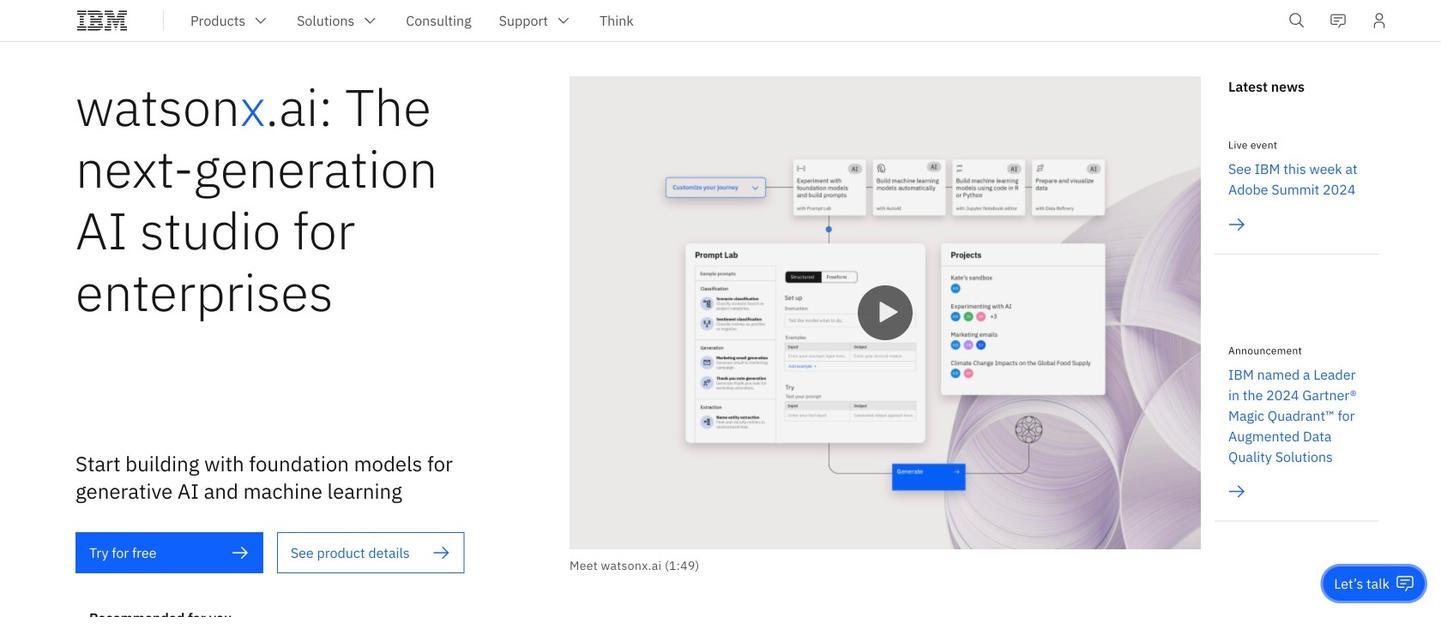 Task type: locate. For each thing, give the bounding box(es) containing it.
let's talk element
[[1335, 575, 1390, 594]]



